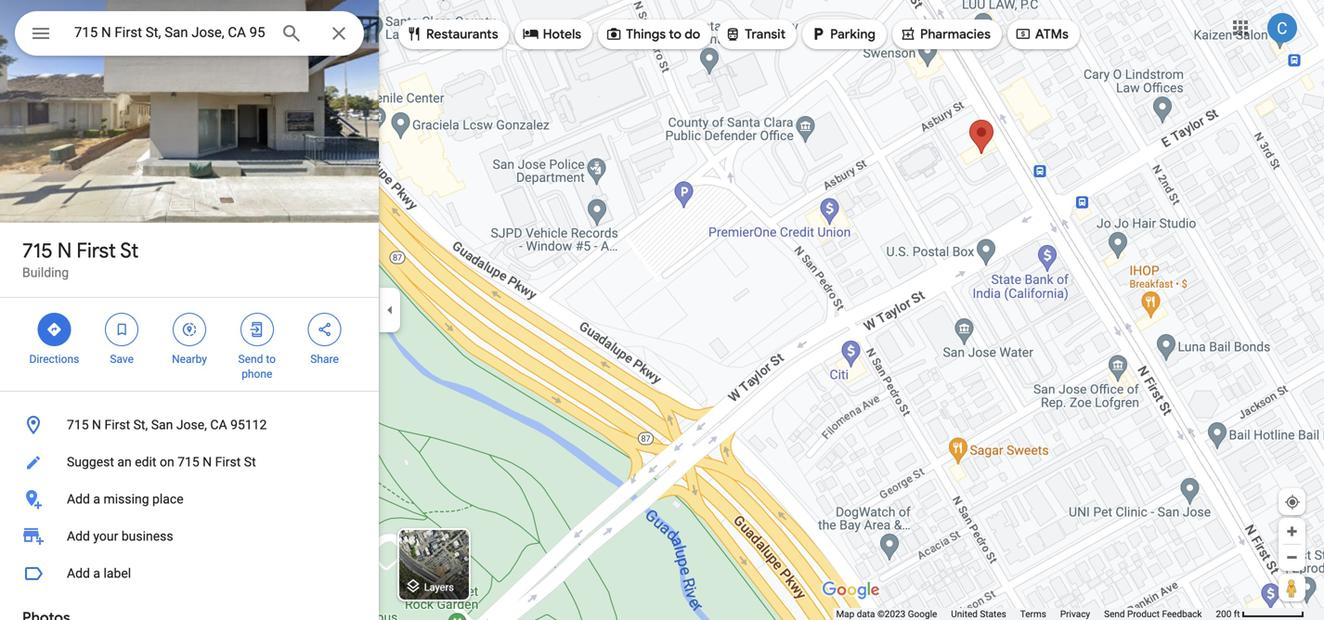 Task type: vqa. For each thing, say whether or not it's contained in the screenshot.


Task type: describe. For each thing, give the bounding box(es) containing it.
95112
[[230, 417, 267, 433]]

add a missing place button
[[0, 481, 379, 518]]

to inside send to phone
[[266, 353, 276, 366]]

add for add a missing place
[[67, 492, 90, 507]]

add for add a label
[[67, 566, 90, 581]]

 things to do
[[606, 24, 700, 44]]

zoom in image
[[1285, 525, 1299, 539]]

zoom out image
[[1285, 551, 1299, 565]]

715 for st,
[[67, 417, 89, 433]]

collapse side panel image
[[380, 300, 400, 320]]

united states button
[[951, 608, 1006, 620]]

footer inside google maps element
[[836, 608, 1216, 620]]

san
[[151, 417, 173, 433]]

 transit
[[725, 24, 786, 44]]

data
[[857, 609, 875, 620]]

add a label button
[[0, 555, 379, 592]]

jose,
[[176, 417, 207, 433]]

map data ©2023 google
[[836, 609, 937, 620]]

send for send to phone
[[238, 353, 263, 366]]

st inside "715 n first st building"
[[120, 238, 139, 264]]

add a missing place
[[67, 492, 184, 507]]

phone
[[242, 368, 272, 381]]

map
[[836, 609, 855, 620]]


[[1015, 24, 1032, 44]]

share
[[310, 353, 339, 366]]

send for send product feedback
[[1104, 609, 1125, 620]]

to inside the  things to do
[[669, 26, 682, 43]]

privacy
[[1060, 609, 1090, 620]]

add your business
[[67, 529, 173, 544]]

none field inside 715 n first st, san jose, ca 95112 field
[[74, 21, 266, 44]]


[[30, 20, 52, 47]]

product
[[1127, 609, 1160, 620]]

edit
[[135, 455, 156, 470]]

missing
[[104, 492, 149, 507]]

 hotels
[[523, 24, 581, 44]]

restaurants
[[426, 26, 498, 43]]


[[725, 24, 741, 44]]

n for st,
[[92, 417, 101, 433]]

2 horizontal spatial n
[[203, 455, 212, 470]]

715 n first st, san jose, ca 95112 button
[[0, 407, 379, 444]]

layers
[[424, 582, 454, 593]]


[[900, 24, 917, 44]]

2 vertical spatial 715
[[177, 455, 199, 470]]


[[406, 24, 423, 44]]

feedback
[[1162, 609, 1202, 620]]

google
[[908, 609, 937, 620]]

google maps element
[[0, 0, 1324, 620]]

send product feedback button
[[1104, 608, 1202, 620]]

terms
[[1020, 609, 1046, 620]]

add for add your business
[[67, 529, 90, 544]]

200
[[1216, 609, 1232, 620]]

atms
[[1035, 26, 1069, 43]]


[[46, 319, 63, 340]]

 atms
[[1015, 24, 1069, 44]]

parking
[[830, 26, 876, 43]]

ft
[[1234, 609, 1240, 620]]

715 n first st, san jose, ca 95112
[[67, 417, 267, 433]]


[[113, 319, 130, 340]]

 restaurants
[[406, 24, 498, 44]]

2 vertical spatial first
[[215, 455, 241, 470]]

google account: cat marinescu  
(ecaterina.marinescu@adept.ai) image
[[1268, 13, 1297, 43]]


[[316, 319, 333, 340]]

 search field
[[15, 11, 364, 59]]

building
[[22, 265, 69, 280]]

suggest
[[67, 455, 114, 470]]

first for st
[[77, 238, 116, 264]]

200 ft button
[[1216, 609, 1305, 620]]

add your business link
[[0, 518, 379, 555]]

suggest an edit on 715 n first st
[[67, 455, 256, 470]]

a for label
[[93, 566, 100, 581]]



Task type: locate. For each thing, give the bounding box(es) containing it.
show street view coverage image
[[1279, 574, 1306, 602]]

n up building
[[57, 238, 72, 264]]

privacy button
[[1060, 608, 1090, 620]]

add left your
[[67, 529, 90, 544]]

0 vertical spatial 715
[[22, 238, 53, 264]]

3 add from the top
[[67, 566, 90, 581]]

0 vertical spatial send
[[238, 353, 263, 366]]

states
[[980, 609, 1006, 620]]

first
[[77, 238, 116, 264], [104, 417, 130, 433], [215, 455, 241, 470]]

a left label
[[93, 566, 100, 581]]

2 a from the top
[[93, 566, 100, 581]]

1 vertical spatial add
[[67, 529, 90, 544]]

0 vertical spatial first
[[77, 238, 116, 264]]

send up phone in the bottom left of the page
[[238, 353, 263, 366]]

1 vertical spatial send
[[1104, 609, 1125, 620]]

 pharmacies
[[900, 24, 991, 44]]

1 vertical spatial to
[[266, 353, 276, 366]]

n
[[57, 238, 72, 264], [92, 417, 101, 433], [203, 455, 212, 470]]

1 vertical spatial st
[[244, 455, 256, 470]]

united
[[951, 609, 978, 620]]

0 horizontal spatial to
[[266, 353, 276, 366]]

send inside send to phone
[[238, 353, 263, 366]]

st inside button
[[244, 455, 256, 470]]

200 ft
[[1216, 609, 1240, 620]]

a for missing
[[93, 492, 100, 507]]

715 up building
[[22, 238, 53, 264]]

send
[[238, 353, 263, 366], [1104, 609, 1125, 620]]

suggest an edit on 715 n first st button
[[0, 444, 379, 481]]

1 horizontal spatial 715
[[67, 417, 89, 433]]

to left do
[[669, 26, 682, 43]]

first left st,
[[104, 417, 130, 433]]


[[181, 319, 198, 340]]

first down ca
[[215, 455, 241, 470]]

send left the product
[[1104, 609, 1125, 620]]

a
[[93, 492, 100, 507], [93, 566, 100, 581]]

send product feedback
[[1104, 609, 1202, 620]]


[[523, 24, 539, 44]]

715 right on
[[177, 455, 199, 470]]

1 vertical spatial 715
[[67, 417, 89, 433]]

first inside "715 n first st building"
[[77, 238, 116, 264]]

 button
[[15, 11, 67, 59]]

2 horizontal spatial 715
[[177, 455, 199, 470]]

st down 95112
[[244, 455, 256, 470]]


[[249, 319, 265, 340]]

715 up suggest
[[67, 417, 89, 433]]

None field
[[74, 21, 266, 44]]

1 a from the top
[[93, 492, 100, 507]]

0 vertical spatial st
[[120, 238, 139, 264]]

2 vertical spatial add
[[67, 566, 90, 581]]

on
[[160, 455, 174, 470]]

things
[[626, 26, 666, 43]]

1 add from the top
[[67, 492, 90, 507]]

1 horizontal spatial n
[[92, 417, 101, 433]]

1 vertical spatial a
[[93, 566, 100, 581]]

0 horizontal spatial st
[[120, 238, 139, 264]]

footer
[[836, 608, 1216, 620]]

st up '' in the bottom of the page
[[120, 238, 139, 264]]

place
[[152, 492, 184, 507]]

united states
[[951, 609, 1006, 620]]

to
[[669, 26, 682, 43], [266, 353, 276, 366]]

0 vertical spatial add
[[67, 492, 90, 507]]

1 vertical spatial first
[[104, 417, 130, 433]]

715
[[22, 238, 53, 264], [67, 417, 89, 433], [177, 455, 199, 470]]

st
[[120, 238, 139, 264], [244, 455, 256, 470]]

actions for 715 n first st region
[[0, 298, 379, 391]]

n inside "715 n first st building"
[[57, 238, 72, 264]]

©2023
[[878, 609, 906, 620]]

first for st,
[[104, 417, 130, 433]]


[[606, 24, 622, 44]]

1 horizontal spatial send
[[1104, 609, 1125, 620]]


[[810, 24, 827, 44]]

send inside button
[[1104, 609, 1125, 620]]

n down ca
[[203, 455, 212, 470]]

terms button
[[1020, 608, 1046, 620]]

2 vertical spatial n
[[203, 455, 212, 470]]

715 N First St, San Jose, CA 95112 field
[[15, 11, 364, 56]]

business
[[121, 529, 173, 544]]

to up phone in the bottom left of the page
[[266, 353, 276, 366]]

show your location image
[[1284, 494, 1301, 511]]

1 horizontal spatial st
[[244, 455, 256, 470]]

ca
[[210, 417, 227, 433]]

footer containing map data ©2023 google
[[836, 608, 1216, 620]]

n for st
[[57, 238, 72, 264]]

add down suggest
[[67, 492, 90, 507]]

a left missing
[[93, 492, 100, 507]]

1 horizontal spatial to
[[669, 26, 682, 43]]

0 horizontal spatial 715
[[22, 238, 53, 264]]

715 inside "715 n first st building"
[[22, 238, 53, 264]]

715 for st
[[22, 238, 53, 264]]

label
[[104, 566, 131, 581]]

add left label
[[67, 566, 90, 581]]

715 n first st main content
[[0, 0, 379, 620]]

hotels
[[543, 26, 581, 43]]

715 n first st building
[[22, 238, 139, 280]]

do
[[685, 26, 700, 43]]

0 vertical spatial a
[[93, 492, 100, 507]]

save
[[110, 353, 134, 366]]

2 add from the top
[[67, 529, 90, 544]]

add a label
[[67, 566, 131, 581]]

 parking
[[810, 24, 876, 44]]

st,
[[133, 417, 148, 433]]

nearby
[[172, 353, 207, 366]]

send to phone
[[238, 353, 276, 381]]

transit
[[745, 26, 786, 43]]

1 vertical spatial n
[[92, 417, 101, 433]]

0 horizontal spatial n
[[57, 238, 72, 264]]

add
[[67, 492, 90, 507], [67, 529, 90, 544], [67, 566, 90, 581]]

0 vertical spatial to
[[669, 26, 682, 43]]

directions
[[29, 353, 79, 366]]

0 vertical spatial n
[[57, 238, 72, 264]]

an
[[117, 455, 132, 470]]

0 horizontal spatial send
[[238, 353, 263, 366]]

pharmacies
[[920, 26, 991, 43]]

n up suggest
[[92, 417, 101, 433]]

your
[[93, 529, 118, 544]]

first up '' in the bottom of the page
[[77, 238, 116, 264]]



